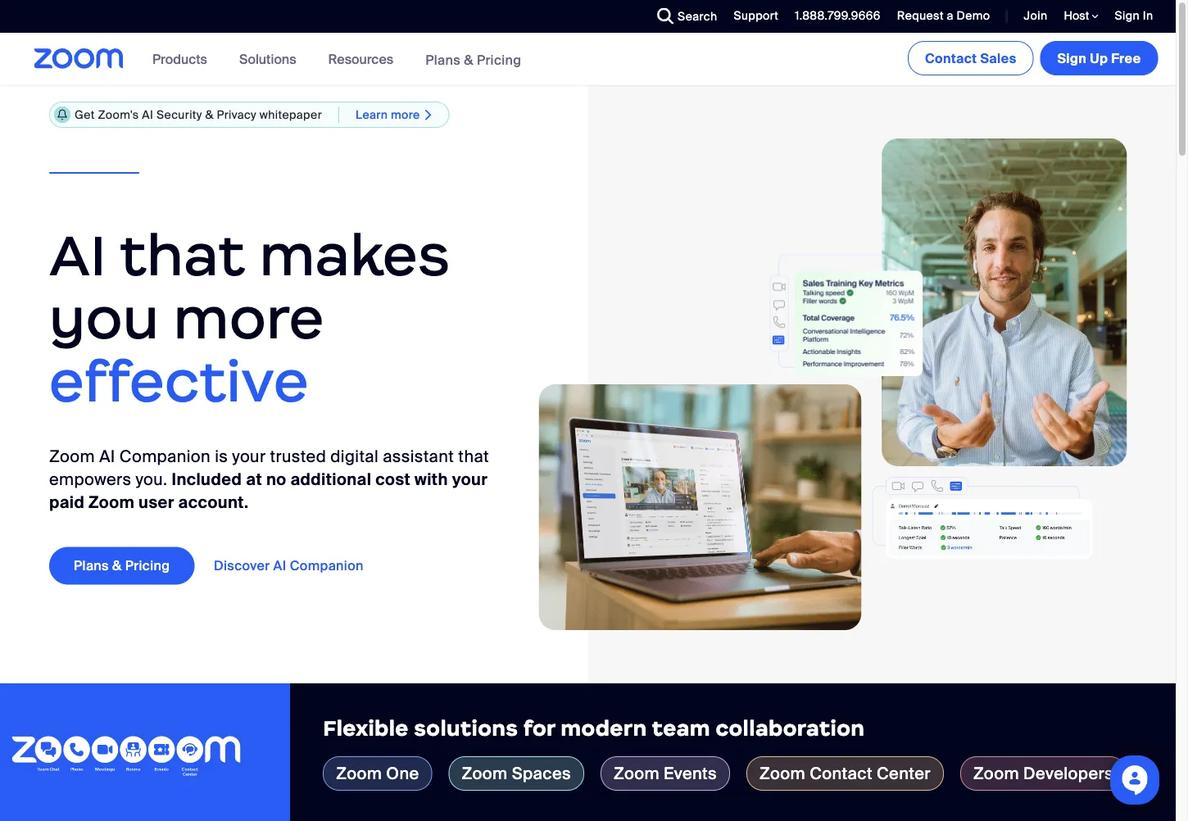 Task type: vqa. For each thing, say whether or not it's contained in the screenshot.
zoom inside Included at no additional cost with your paid Zoom user account.
yes



Task type: describe. For each thing, give the bounding box(es) containing it.
2 vertical spatial &
[[112, 558, 122, 575]]

empowers
[[49, 469, 131, 490]]

that inside ai that makes you more
[[120, 220, 245, 291]]

& inside product information navigation
[[464, 51, 474, 68]]

with
[[415, 469, 448, 490]]

join link left the host
[[1012, 0, 1052, 33]]

in
[[1143, 8, 1154, 23]]

ai inside zoom ai companion is your trusted digital assistant that empowers you.
[[99, 447, 115, 467]]

zoom unified communication platform image
[[12, 737, 241, 779]]

zoom events
[[614, 763, 717, 784]]

sign up free
[[1058, 50, 1142, 67]]

zoom events tab
[[601, 757, 730, 791]]

plans inside main content
[[74, 558, 109, 575]]

zoom for zoom contact center
[[760, 763, 806, 784]]

sign in
[[1115, 8, 1154, 23]]

your inside zoom ai companion is your trusted digital assistant that empowers you.
[[232, 447, 266, 467]]

makes
[[259, 220, 450, 291]]

host
[[1065, 8, 1092, 23]]

privacy
[[217, 107, 257, 122]]

events
[[664, 763, 717, 784]]

additional
[[291, 469, 372, 490]]

your inside included at no additional cost with your paid zoom user account.
[[452, 469, 488, 490]]

zoom inside included at no additional cost with your paid zoom user account.
[[89, 492, 135, 513]]

request a demo
[[898, 8, 991, 23]]

host button
[[1065, 8, 1099, 24]]

main content containing ai that makes you more
[[0, 33, 1176, 821]]

zoom for zoom spaces
[[462, 763, 508, 784]]

sign up free button
[[1041, 41, 1159, 75]]

0 vertical spatial zoom interface icon image
[[600, 255, 923, 376]]

join link up meetings navigation
[[1024, 8, 1048, 23]]

zoom for zoom ai companion is your trusted digital assistant that empowers you.
[[49, 447, 95, 467]]

resources button
[[328, 33, 401, 85]]

contact sales
[[925, 50, 1017, 67]]

right image
[[420, 108, 437, 122]]

included at no additional cost with your paid zoom user account.
[[49, 469, 488, 513]]

included
[[172, 469, 242, 490]]

assistant
[[383, 447, 454, 467]]

you
[[49, 283, 159, 354]]

product information navigation
[[140, 33, 534, 86]]

zoom contact center tab
[[747, 757, 944, 791]]

user
[[139, 492, 174, 513]]

learn more
[[356, 107, 420, 122]]

1.888.799.9666
[[795, 8, 881, 23]]

zoom ai companion is your trusted digital assistant that empowers you.
[[49, 447, 489, 490]]

companion for zoom
[[120, 447, 211, 467]]

zoom spaces tab
[[449, 757, 584, 791]]

contact inside meetings navigation
[[925, 50, 978, 67]]

team
[[652, 715, 711, 742]]

support
[[734, 8, 779, 23]]

join
[[1024, 8, 1048, 23]]

that inside zoom ai companion is your trusted digital assistant that empowers you.
[[458, 447, 489, 467]]

one
[[386, 763, 419, 784]]

zoom developers tab
[[961, 757, 1127, 791]]

flexible solutions for modern team collaboration tab list
[[323, 757, 1144, 791]]

spaces
[[512, 763, 571, 784]]

discover ai companion
[[214, 558, 364, 575]]

search button
[[645, 0, 722, 33]]

sign for sign up free
[[1058, 50, 1087, 67]]

plans inside product information navigation
[[426, 51, 461, 68]]

zoom for zoom developers
[[974, 763, 1020, 784]]

developers
[[1024, 763, 1114, 784]]

at
[[246, 469, 262, 490]]

learn
[[356, 107, 388, 122]]

search
[[678, 9, 718, 24]]

demo
[[957, 8, 991, 23]]



Task type: locate. For each thing, give the bounding box(es) containing it.
zoom inside zoom developers tab
[[974, 763, 1020, 784]]

0 horizontal spatial sign
[[1058, 50, 1087, 67]]

get
[[75, 107, 95, 122]]

resources
[[328, 50, 394, 68]]

plans & pricing up right image
[[426, 51, 522, 68]]

0 horizontal spatial companion
[[120, 447, 211, 467]]

0 horizontal spatial that
[[120, 220, 245, 291]]

security
[[157, 107, 202, 122]]

0 vertical spatial more
[[391, 107, 420, 122]]

1 vertical spatial your
[[452, 469, 488, 490]]

plans & pricing inside product information navigation
[[426, 51, 522, 68]]

2 horizontal spatial &
[[464, 51, 474, 68]]

1.888.799.9666 button
[[783, 0, 885, 33], [795, 8, 881, 23]]

support link
[[722, 0, 783, 33], [734, 8, 779, 23]]

that
[[120, 220, 245, 291], [458, 447, 489, 467]]

zoom up the 'empowers'
[[49, 447, 95, 467]]

zoom down the 'empowers'
[[89, 492, 135, 513]]

1 vertical spatial zoom interface icon image
[[873, 477, 1094, 559]]

contact left center
[[810, 763, 873, 784]]

is
[[215, 447, 228, 467]]

collaboration
[[716, 715, 865, 742]]

effective
[[49, 345, 309, 417]]

sign
[[1115, 8, 1140, 23], [1058, 50, 1087, 67]]

zoom one
[[336, 763, 419, 784]]

zoom developers
[[974, 763, 1114, 784]]

contact inside tab
[[810, 763, 873, 784]]

companion inside zoom ai companion is your trusted digital assistant that empowers you.
[[120, 447, 211, 467]]

no
[[266, 469, 287, 490]]

pricing inside main content
[[125, 558, 170, 575]]

zoom one tab
[[323, 757, 432, 791]]

zoom contact center
[[760, 763, 931, 784]]

0 horizontal spatial plans
[[74, 558, 109, 575]]

sign left up
[[1058, 50, 1087, 67]]

discover
[[214, 558, 270, 575]]

account.
[[178, 492, 249, 513]]

1 horizontal spatial contact
[[925, 50, 978, 67]]

pricing
[[477, 51, 522, 68], [125, 558, 170, 575]]

sign in link
[[1103, 0, 1162, 33], [1115, 8, 1154, 23]]

0 horizontal spatial plans & pricing
[[74, 558, 170, 575]]

sign inside "sign up free" button
[[1058, 50, 1087, 67]]

1 horizontal spatial that
[[458, 447, 489, 467]]

whitepaper
[[260, 107, 322, 122]]

products button
[[153, 33, 215, 85]]

0 horizontal spatial pricing
[[125, 558, 170, 575]]

meetings navigation
[[905, 33, 1162, 79]]

0 vertical spatial contact
[[925, 50, 978, 67]]

discover ai companion link
[[214, 547, 388, 585]]

ai inside ai that makes you more
[[49, 220, 107, 291]]

1 vertical spatial plans
[[74, 558, 109, 575]]

banner
[[14, 33, 1162, 86]]

center
[[877, 763, 931, 784]]

ai that makes you more
[[49, 220, 450, 354]]

1 horizontal spatial companion
[[290, 558, 364, 575]]

free
[[1112, 50, 1142, 67]]

0 vertical spatial companion
[[120, 447, 211, 467]]

1 horizontal spatial sign
[[1115, 8, 1140, 23]]

1 horizontal spatial plans
[[426, 51, 461, 68]]

contact sales link
[[908, 41, 1034, 75]]

sales
[[981, 50, 1017, 67]]

plans & pricing
[[426, 51, 522, 68], [74, 558, 170, 575]]

0 horizontal spatial your
[[232, 447, 266, 467]]

get zoom's ai security & privacy whitepaper
[[75, 107, 322, 122]]

1 vertical spatial pricing
[[125, 558, 170, 575]]

your up at
[[232, 447, 266, 467]]

companion
[[120, 447, 211, 467], [290, 558, 364, 575]]

flexible
[[323, 715, 409, 742]]

zoom left developers
[[974, 763, 1020, 784]]

more inside ai that makes you more
[[173, 283, 325, 354]]

1 vertical spatial &
[[205, 107, 214, 122]]

you.
[[136, 469, 168, 490]]

1 vertical spatial contact
[[810, 763, 873, 784]]

0 vertical spatial your
[[232, 447, 266, 467]]

join link
[[1012, 0, 1052, 33], [1024, 8, 1048, 23]]

0 vertical spatial &
[[464, 51, 474, 68]]

0 horizontal spatial contact
[[810, 763, 873, 784]]

zoom inside zoom ai companion is your trusted digital assistant that empowers you.
[[49, 447, 95, 467]]

request
[[898, 8, 944, 23]]

1 vertical spatial more
[[173, 283, 325, 354]]

your right with
[[452, 469, 488, 490]]

1 horizontal spatial &
[[205, 107, 214, 122]]

1 vertical spatial companion
[[290, 558, 364, 575]]

plans up right image
[[426, 51, 461, 68]]

main content
[[0, 33, 1176, 821]]

0 vertical spatial plans
[[426, 51, 461, 68]]

1 horizontal spatial your
[[452, 469, 488, 490]]

1 vertical spatial plans & pricing
[[74, 558, 170, 575]]

plans down paid
[[74, 558, 109, 575]]

products
[[153, 50, 207, 68]]

pricing inside product information navigation
[[477, 51, 522, 68]]

&
[[464, 51, 474, 68], [205, 107, 214, 122], [112, 558, 122, 575]]

sign for sign in
[[1115, 8, 1140, 23]]

solutions
[[414, 715, 519, 742]]

1 horizontal spatial plans & pricing
[[426, 51, 522, 68]]

zoom left "one" on the left of the page
[[336, 763, 382, 784]]

zoom's
[[98, 107, 139, 122]]

zoom left events
[[614, 763, 660, 784]]

plans
[[426, 51, 461, 68], [74, 558, 109, 575]]

solutions
[[239, 50, 296, 68]]

trusted
[[270, 447, 326, 467]]

1 horizontal spatial more
[[391, 107, 420, 122]]

paid
[[49, 492, 85, 513]]

plans & pricing down user
[[74, 558, 170, 575]]

a
[[947, 8, 954, 23]]

banner containing contact sales
[[14, 33, 1162, 86]]

zoom for zoom one
[[336, 763, 382, 784]]

zoom inside zoom contact center tab
[[760, 763, 806, 784]]

zoom interface icon image
[[600, 255, 923, 376], [873, 477, 1094, 559]]

0 vertical spatial that
[[120, 220, 245, 291]]

0 horizontal spatial more
[[173, 283, 325, 354]]

solutions button
[[239, 33, 304, 85]]

zoom inside zoom spaces tab
[[462, 763, 508, 784]]

zoom logo image
[[34, 48, 124, 69]]

zoom inside the zoom one tab
[[336, 763, 382, 784]]

zoom
[[49, 447, 95, 467], [89, 492, 135, 513], [336, 763, 382, 784], [462, 763, 508, 784], [614, 763, 660, 784], [760, 763, 806, 784], [974, 763, 1020, 784]]

zoom for zoom events
[[614, 763, 660, 784]]

flexible solutions for modern team collaboration
[[323, 715, 865, 742]]

1 vertical spatial sign
[[1058, 50, 1087, 67]]

1 vertical spatial that
[[458, 447, 489, 467]]

modern
[[561, 715, 647, 742]]

zoom spaces
[[462, 763, 571, 784]]

0 vertical spatial plans & pricing
[[426, 51, 522, 68]]

zoom inside zoom events "tab"
[[614, 763, 660, 784]]

up
[[1090, 50, 1109, 67]]

ai
[[142, 107, 153, 122], [49, 220, 107, 291], [99, 447, 115, 467], [273, 558, 287, 575]]

companion for discover
[[290, 558, 364, 575]]

plans & pricing link
[[426, 51, 522, 68], [426, 51, 522, 68], [49, 547, 195, 585]]

cost
[[376, 469, 411, 490]]

zoom down collaboration
[[760, 763, 806, 784]]

zoom down solutions
[[462, 763, 508, 784]]

your
[[232, 447, 266, 467], [452, 469, 488, 490]]

more
[[391, 107, 420, 122], [173, 283, 325, 354]]

1 horizontal spatial pricing
[[477, 51, 522, 68]]

0 vertical spatial sign
[[1115, 8, 1140, 23]]

for
[[524, 715, 556, 742]]

request a demo link
[[885, 0, 995, 33], [898, 8, 991, 23]]

0 horizontal spatial &
[[112, 558, 122, 575]]

contact
[[925, 50, 978, 67], [810, 763, 873, 784]]

digital
[[331, 447, 379, 467]]

sign left in
[[1115, 8, 1140, 23]]

0 vertical spatial pricing
[[477, 51, 522, 68]]

contact down a in the top right of the page
[[925, 50, 978, 67]]



